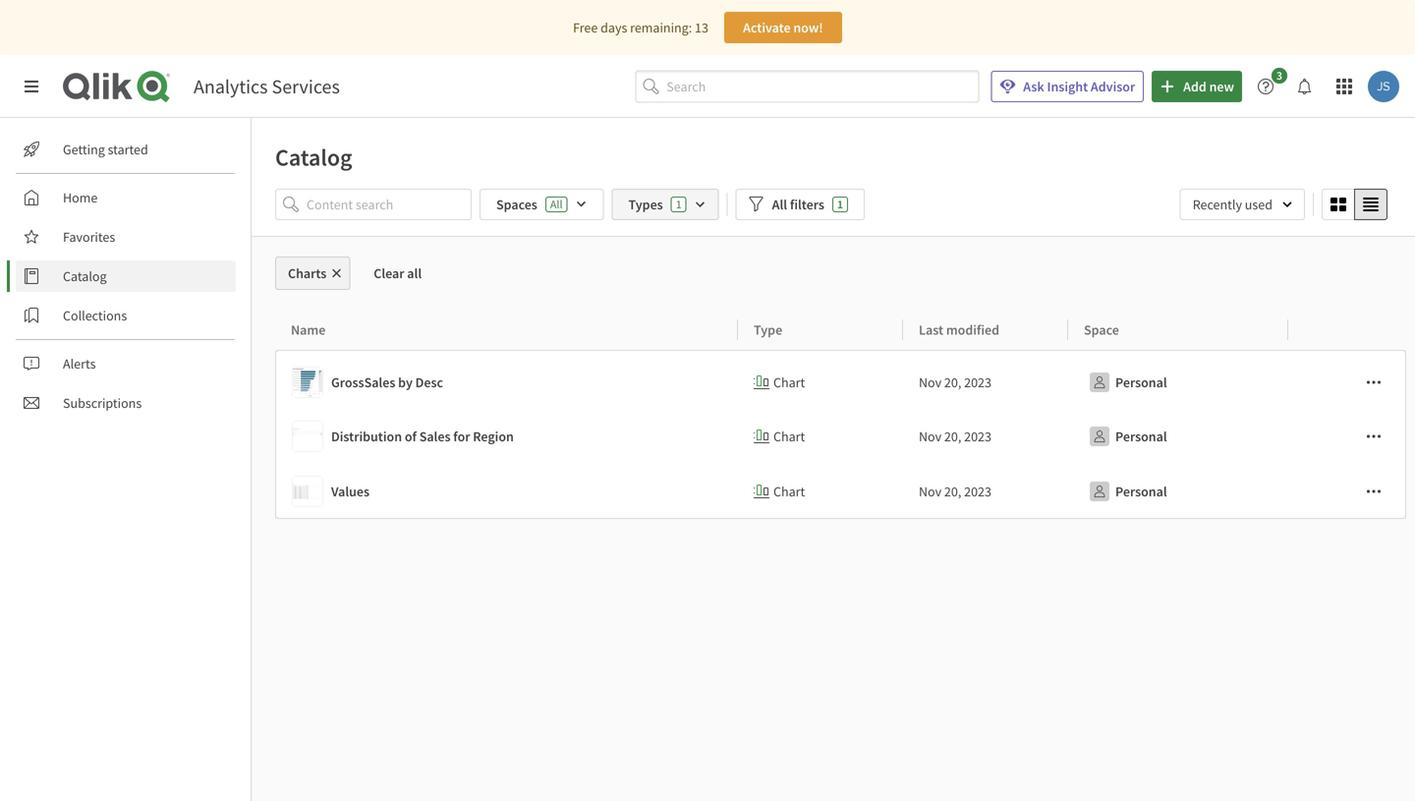 Task type: describe. For each thing, give the bounding box(es) containing it.
now!
[[794, 19, 823, 36]]

spaces
[[496, 196, 538, 213]]

getting started
[[63, 141, 148, 158]]

nov 20, 2023 for desc
[[919, 374, 992, 391]]

analytics
[[194, 74, 268, 99]]

favorites link
[[16, 221, 236, 253]]

1 1 from the left
[[676, 197, 682, 212]]

nov 20, 2023 cell for sales
[[903, 409, 1069, 464]]

distribution of sales for region
[[331, 428, 514, 445]]

catalog link
[[16, 260, 236, 292]]

3 chart cell from the top
[[738, 464, 903, 519]]

types
[[629, 196, 663, 213]]

analytics services element
[[194, 74, 340, 99]]

alerts link
[[16, 348, 236, 379]]

home
[[63, 189, 98, 206]]

nov 20, 2023 cell for desc
[[903, 350, 1069, 409]]

searchbar element
[[635, 70, 979, 103]]

add new
[[1184, 78, 1235, 95]]

switch view group
[[1322, 189, 1388, 220]]

navigation pane element
[[0, 126, 251, 427]]

new
[[1210, 78, 1235, 95]]

chart image inside values button
[[293, 477, 322, 506]]

nov 20, 2023 for sales
[[919, 428, 992, 445]]

type
[[754, 321, 783, 339]]

charts
[[288, 264, 327, 282]]

charts button
[[275, 257, 350, 290]]

clear all button
[[358, 257, 438, 290]]

distribution
[[331, 428, 402, 445]]

chart image for distribution
[[293, 422, 322, 451]]

chart cell for desc
[[738, 350, 903, 409]]

desc
[[415, 374, 443, 391]]

chart image for grosssales
[[293, 368, 322, 397]]

Search text field
[[667, 70, 979, 103]]

getting started link
[[16, 134, 236, 165]]

0 vertical spatial catalog
[[275, 143, 352, 172]]

chart for sales
[[774, 428, 805, 445]]

ask
[[1024, 78, 1045, 95]]

20, for desc
[[945, 374, 962, 391]]

3 2023 from the top
[[964, 483, 992, 500]]

of
[[405, 428, 417, 445]]

activate now! link
[[724, 12, 842, 43]]

alerts
[[63, 355, 96, 373]]

3 nov 20, 2023 from the top
[[919, 483, 992, 500]]

clear
[[374, 264, 405, 282]]

ask insight advisor button
[[991, 71, 1144, 102]]

all for all filters
[[772, 196, 787, 213]]

insight
[[1047, 78, 1088, 95]]

activate now!
[[743, 19, 823, 36]]

space
[[1084, 321, 1119, 339]]

nov for desc
[[919, 374, 942, 391]]

region
[[473, 428, 514, 445]]

getting
[[63, 141, 105, 158]]

collections
[[63, 307, 127, 324]]

chart for desc
[[774, 374, 805, 391]]

personal cell for sales
[[1069, 409, 1289, 464]]

started
[[108, 141, 148, 158]]

advisor
[[1091, 78, 1136, 95]]



Task type: locate. For each thing, give the bounding box(es) containing it.
personal button
[[1084, 367, 1171, 398], [1084, 421, 1171, 452], [1084, 476, 1171, 507]]

0 vertical spatial chart
[[774, 374, 805, 391]]

3 personal button from the top
[[1084, 476, 1171, 507]]

remaining:
[[630, 19, 692, 36]]

0 vertical spatial 20,
[[945, 374, 962, 391]]

3 chart image from the top
[[293, 477, 322, 506]]

clear all
[[374, 264, 422, 282]]

chart cell
[[738, 350, 903, 409], [738, 409, 903, 464], [738, 464, 903, 519]]

subscriptions link
[[16, 387, 236, 419]]

favorites
[[63, 228, 115, 246]]

2 nov 20, 2023 from the top
[[919, 428, 992, 445]]

2 nov 20, 2023 cell from the top
[[903, 409, 1069, 464]]

analytics services
[[194, 74, 340, 99]]

subscriptions
[[63, 394, 142, 412]]

catalog inside catalog link
[[63, 267, 107, 285]]

1 vertical spatial catalog
[[63, 267, 107, 285]]

personal for desc
[[1116, 374, 1167, 391]]

last modified
[[919, 321, 1000, 339]]

personal for sales
[[1116, 428, 1167, 445]]

catalog down services
[[275, 143, 352, 172]]

modified
[[946, 321, 1000, 339]]

chart image left values
[[293, 477, 322, 506]]

2 2023 from the top
[[964, 428, 992, 445]]

1
[[676, 197, 682, 212], [837, 197, 843, 212]]

nov 20, 2023
[[919, 374, 992, 391], [919, 428, 992, 445], [919, 483, 992, 500]]

1 2023 from the top
[[964, 374, 992, 391]]

3 button
[[1250, 68, 1294, 102]]

1 vertical spatial personal
[[1116, 428, 1167, 445]]

days
[[601, 19, 627, 36]]

personal cell
[[1069, 350, 1289, 409], [1069, 409, 1289, 464], [1069, 464, 1289, 519]]

0 vertical spatial nov 20, 2023
[[919, 374, 992, 391]]

more actions image
[[1366, 429, 1382, 444]]

0 horizontal spatial all
[[550, 197, 563, 212]]

2 vertical spatial chart
[[774, 483, 805, 500]]

2023 for sales
[[964, 428, 992, 445]]

recently used
[[1193, 196, 1273, 213]]

2023 for desc
[[964, 374, 992, 391]]

chart
[[774, 374, 805, 391], [774, 428, 805, 445], [774, 483, 805, 500]]

2 vertical spatial personal button
[[1084, 476, 1171, 507]]

1 personal from the top
[[1116, 374, 1167, 391]]

personal
[[1116, 374, 1167, 391], [1116, 428, 1167, 445], [1116, 483, 1167, 500]]

for
[[453, 428, 470, 445]]

personal button for sales
[[1084, 421, 1171, 452]]

1 vertical spatial personal button
[[1084, 421, 1171, 452]]

filters region
[[252, 185, 1416, 236]]

2 20, from the top
[[945, 428, 962, 445]]

cell
[[1289, 350, 1407, 409], [1289, 409, 1407, 464], [1289, 464, 1407, 519]]

catalog
[[275, 143, 352, 172], [63, 267, 107, 285]]

chart image left distribution
[[293, 422, 322, 451]]

0 horizontal spatial catalog
[[63, 267, 107, 285]]

filters
[[790, 196, 825, 213]]

2023
[[964, 374, 992, 391], [964, 428, 992, 445], [964, 483, 992, 500]]

1 vertical spatial chart image
[[293, 422, 322, 451]]

chart image
[[293, 368, 322, 397], [293, 422, 322, 451], [293, 477, 322, 506]]

last
[[919, 321, 944, 339]]

1 nov 20, 2023 cell from the top
[[903, 350, 1069, 409]]

1 right types
[[676, 197, 682, 212]]

1 horizontal spatial 1
[[837, 197, 843, 212]]

cell for desc
[[1289, 350, 1407, 409]]

catalog down favorites
[[63, 267, 107, 285]]

1 vertical spatial more actions image
[[1366, 484, 1382, 499]]

chart image inside grosssales by desc button
[[293, 368, 322, 397]]

sales
[[419, 428, 451, 445]]

0 vertical spatial 2023
[[964, 374, 992, 391]]

20, for sales
[[945, 428, 962, 445]]

1 horizontal spatial catalog
[[275, 143, 352, 172]]

2 chart cell from the top
[[738, 409, 903, 464]]

all
[[772, 196, 787, 213], [550, 197, 563, 212]]

nov
[[919, 374, 942, 391], [919, 428, 942, 445], [919, 483, 942, 500]]

chart image inside the distribution of sales for region button
[[293, 422, 322, 451]]

3 personal from the top
[[1116, 483, 1167, 500]]

services
[[272, 74, 340, 99]]

personal button for desc
[[1084, 367, 1171, 398]]

1 personal button from the top
[[1084, 367, 1171, 398]]

nov for sales
[[919, 428, 942, 445]]

1 20, from the top
[[945, 374, 962, 391]]

3 cell from the top
[[1289, 464, 1407, 519]]

more actions image down more actions icon
[[1366, 484, 1382, 499]]

values button
[[292, 472, 730, 511]]

2 vertical spatial personal
[[1116, 483, 1167, 500]]

1 right the filters
[[837, 197, 843, 212]]

grosssales by desc button
[[292, 363, 730, 402]]

chart image down name
[[293, 368, 322, 397]]

2 vertical spatial 2023
[[964, 483, 992, 500]]

2 vertical spatial 20,
[[945, 483, 962, 500]]

1 chart image from the top
[[293, 368, 322, 397]]

1 nov 20, 2023 from the top
[[919, 374, 992, 391]]

2 vertical spatial nov
[[919, 483, 942, 500]]

more actions image for grosssales by desc
[[1366, 375, 1382, 390]]

1 chart from the top
[[774, 374, 805, 391]]

more actions image
[[1366, 375, 1382, 390], [1366, 484, 1382, 499]]

more actions image up more actions icon
[[1366, 375, 1382, 390]]

grosssales
[[331, 374, 396, 391]]

0 vertical spatial more actions image
[[1366, 375, 1382, 390]]

1 vertical spatial 20,
[[945, 428, 962, 445]]

john smith image
[[1368, 71, 1400, 102]]

cell for sales
[[1289, 409, 1407, 464]]

1 vertical spatial nov 20, 2023
[[919, 428, 992, 445]]

2 more actions image from the top
[[1366, 484, 1382, 499]]

2 vertical spatial chart image
[[293, 477, 322, 506]]

1 vertical spatial 2023
[[964, 428, 992, 445]]

all right spaces
[[550, 197, 563, 212]]

1 nov from the top
[[919, 374, 942, 391]]

1 horizontal spatial all
[[772, 196, 787, 213]]

all for all
[[550, 197, 563, 212]]

distribution of sales for region button
[[292, 417, 730, 456]]

2 personal from the top
[[1116, 428, 1167, 445]]

Recently used field
[[1180, 189, 1305, 220]]

0 vertical spatial chart image
[[293, 368, 322, 397]]

2 chart image from the top
[[293, 422, 322, 451]]

13
[[695, 19, 709, 36]]

0 vertical spatial personal
[[1116, 374, 1167, 391]]

name
[[291, 321, 326, 339]]

by
[[398, 374, 413, 391]]

free days remaining: 13
[[573, 19, 709, 36]]

2 personal cell from the top
[[1069, 409, 1289, 464]]

home link
[[16, 182, 236, 213]]

Content search text field
[[307, 189, 472, 220]]

all left the filters
[[772, 196, 787, 213]]

grosssales by desc
[[331, 374, 443, 391]]

used
[[1245, 196, 1273, 213]]

nov 20, 2023 cell
[[903, 350, 1069, 409], [903, 409, 1069, 464], [903, 464, 1069, 519]]

activate
[[743, 19, 791, 36]]

values
[[331, 483, 370, 500]]

0 horizontal spatial 1
[[676, 197, 682, 212]]

1 vertical spatial chart
[[774, 428, 805, 445]]

3 personal cell from the top
[[1069, 464, 1289, 519]]

2 chart from the top
[[774, 428, 805, 445]]

3 chart from the top
[[774, 483, 805, 500]]

2 1 from the left
[[837, 197, 843, 212]]

3 nov 20, 2023 cell from the top
[[903, 464, 1069, 519]]

recently
[[1193, 196, 1243, 213]]

0 vertical spatial nov
[[919, 374, 942, 391]]

collections link
[[16, 300, 236, 331]]

3
[[1277, 68, 1283, 83]]

close sidebar menu image
[[24, 79, 39, 94]]

chart cell for sales
[[738, 409, 903, 464]]

add
[[1184, 78, 1207, 95]]

free
[[573, 19, 598, 36]]

2 vertical spatial nov 20, 2023
[[919, 483, 992, 500]]

1 chart cell from the top
[[738, 350, 903, 409]]

ask insight advisor
[[1024, 78, 1136, 95]]

1 more actions image from the top
[[1366, 375, 1382, 390]]

0 vertical spatial personal button
[[1084, 367, 1171, 398]]

all filters
[[772, 196, 825, 213]]

1 personal cell from the top
[[1069, 350, 1289, 409]]

2 cell from the top
[[1289, 409, 1407, 464]]

all
[[407, 264, 422, 282]]

3 20, from the top
[[945, 483, 962, 500]]

20,
[[945, 374, 962, 391], [945, 428, 962, 445], [945, 483, 962, 500]]

more actions image for values
[[1366, 484, 1382, 499]]

add new button
[[1152, 71, 1243, 102]]

2 personal button from the top
[[1084, 421, 1171, 452]]

2 nov from the top
[[919, 428, 942, 445]]

1 vertical spatial nov
[[919, 428, 942, 445]]

1 cell from the top
[[1289, 350, 1407, 409]]

personal cell for desc
[[1069, 350, 1289, 409]]

3 nov from the top
[[919, 483, 942, 500]]



Task type: vqa. For each thing, say whether or not it's contained in the screenshot.
third Sample data app 'BUTTON' from the bottom
no



